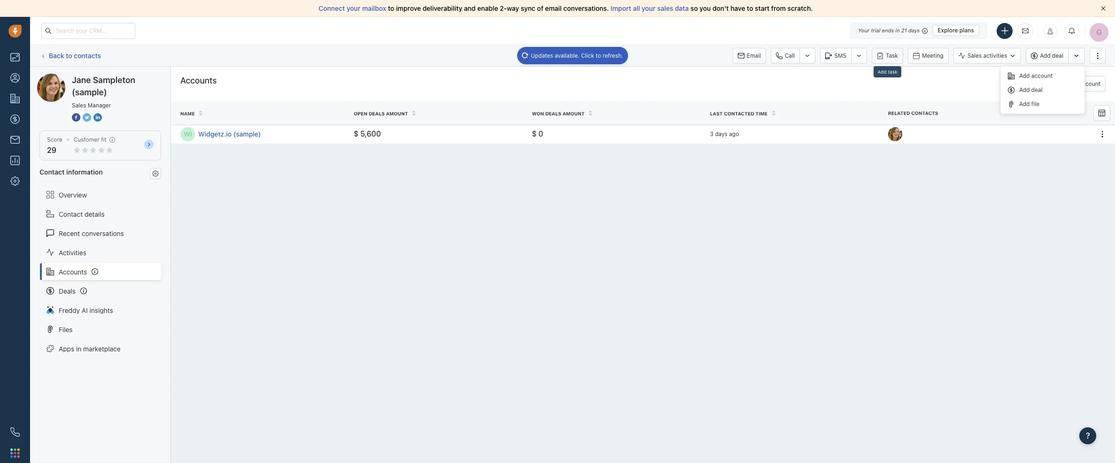 Task type: locate. For each thing, give the bounding box(es) containing it.
explore plans
[[938, 27, 975, 34]]

apps in marketplace
[[59, 345, 121, 353]]

from
[[772, 4, 786, 12]]

deals right open
[[369, 111, 385, 116]]

in right apps
[[76, 345, 81, 353]]

add deal button
[[1027, 48, 1069, 64]]

and
[[464, 4, 476, 12]]

2 your from the left
[[642, 4, 656, 12]]

(sample) for jane sampleton (sample) sales manager
[[72, 87, 107, 97]]

add account inside button
[[1068, 80, 1101, 87]]

data
[[675, 4, 689, 12]]

1 your from the left
[[347, 4, 361, 12]]

0 horizontal spatial jane
[[56, 73, 70, 81]]

last
[[711, 111, 723, 116]]

$ left 5,600
[[354, 130, 359, 138]]

jane for jane sampleton (sample)
[[56, 73, 70, 81]]

account inside add account button
[[1080, 80, 1101, 87]]

recent
[[59, 230, 80, 238]]

jane down back to contacts
[[72, 75, 91, 85]]

to
[[388, 4, 395, 12], [747, 4, 754, 12], [66, 52, 72, 60], [596, 52, 602, 59]]

linkedin circled image
[[94, 113, 102, 123]]

0 horizontal spatial deals
[[369, 111, 385, 116]]

0 vertical spatial sales
[[968, 52, 983, 59]]

add deal
[[1041, 52, 1064, 59], [1020, 86, 1043, 94]]

wi button
[[181, 127, 196, 142]]

0 horizontal spatial accounts
[[59, 268, 87, 276]]

1 vertical spatial account
[[1080, 80, 1101, 87]]

won deals amount
[[532, 111, 585, 116]]

sampleton up "manager"
[[93, 75, 135, 85]]

open
[[354, 111, 368, 116]]

2 $ from the left
[[532, 130, 537, 138]]

0
[[539, 130, 544, 138]]

won
[[532, 111, 544, 116]]

sales activities
[[968, 52, 1008, 59]]

ends
[[883, 27, 895, 33]]

contacts right related at top
[[912, 111, 939, 116]]

add file
[[1020, 101, 1040, 108]]

1 vertical spatial (sample)
[[72, 87, 107, 97]]

email
[[546, 4, 562, 12]]

email button
[[733, 48, 767, 64]]

wi
[[184, 130, 192, 138]]

your
[[347, 4, 361, 12], [642, 4, 656, 12]]

(sample) down the jane sampleton (sample)
[[72, 87, 107, 97]]

deal down what's new icon
[[1053, 52, 1064, 59]]

1 vertical spatial sales
[[72, 102, 86, 109]]

$ left "0"
[[532, 130, 537, 138]]

days right "21"
[[909, 27, 920, 33]]

2 deals from the left
[[546, 111, 562, 116]]

add inside button
[[1068, 80, 1078, 87]]

1 vertical spatial add account
[[1068, 80, 1101, 87]]

0 horizontal spatial your
[[347, 4, 361, 12]]

freshworks switcher image
[[10, 449, 20, 459]]

0 horizontal spatial amount
[[386, 111, 408, 116]]

(sample)
[[106, 73, 133, 81], [72, 87, 107, 97], [234, 130, 261, 138]]

updates available. click to refresh.
[[531, 52, 624, 59]]

1 deals from the left
[[369, 111, 385, 116]]

sales left activities
[[968, 52, 983, 59]]

contacts up the jane sampleton (sample)
[[74, 52, 101, 60]]

have
[[731, 4, 746, 12]]

widgetz.io (sample) link
[[198, 130, 345, 139]]

ago
[[730, 131, 740, 138]]

marketplace
[[83, 345, 121, 353]]

1 horizontal spatial accounts
[[181, 76, 217, 86]]

1 vertical spatial accounts
[[59, 268, 87, 276]]

$ for $ 0
[[532, 130, 537, 138]]

of
[[537, 4, 544, 12]]

task
[[889, 69, 898, 75]]

1 horizontal spatial amount
[[563, 111, 585, 116]]

0 vertical spatial days
[[909, 27, 920, 33]]

jane down 'back'
[[56, 73, 70, 81]]

1 horizontal spatial your
[[642, 4, 656, 12]]

time
[[756, 111, 768, 116]]

0 vertical spatial in
[[896, 27, 900, 33]]

add inside tooltip
[[878, 69, 887, 75]]

29 button
[[47, 146, 56, 155]]

manager
[[88, 102, 111, 109]]

to right click
[[596, 52, 602, 59]]

0 vertical spatial contacts
[[74, 52, 101, 60]]

$
[[354, 130, 359, 138], [532, 130, 537, 138]]

explore plans link
[[933, 25, 980, 36]]

call link
[[771, 48, 800, 64]]

0 horizontal spatial $
[[354, 130, 359, 138]]

1 horizontal spatial deal
[[1053, 52, 1064, 59]]

3
[[711, 131, 714, 138]]

phone image
[[10, 428, 20, 438]]

accounts
[[181, 76, 217, 86], [59, 268, 87, 276]]

facebook circled image
[[72, 113, 80, 123]]

mng settings image
[[152, 171, 159, 177]]

sales up facebook circled icon in the top of the page
[[72, 102, 86, 109]]

call button
[[771, 48, 800, 64]]

click
[[582, 52, 595, 59]]

contacted
[[725, 111, 755, 116]]

amount
[[386, 111, 408, 116], [563, 111, 585, 116]]

activities
[[59, 249, 86, 257]]

sales activities button
[[954, 48, 1027, 64], [954, 48, 1022, 64]]

sampleton down back to contacts
[[72, 73, 105, 81]]

$ for $ 5,600
[[354, 130, 359, 138]]

contact details
[[59, 210, 105, 218]]

add inside button
[[1041, 52, 1051, 59]]

1 horizontal spatial account
[[1080, 80, 1101, 87]]

0 vertical spatial (sample)
[[106, 73, 133, 81]]

add deal down what's new icon
[[1041, 52, 1064, 59]]

to right mailbox
[[388, 4, 395, 12]]

(sample) inside jane sampleton (sample) sales manager
[[72, 87, 107, 97]]

1 horizontal spatial sales
[[968, 52, 983, 59]]

1 horizontal spatial add account
[[1068, 80, 1101, 87]]

1 horizontal spatial contacts
[[912, 111, 939, 116]]

0 vertical spatial accounts
[[181, 76, 217, 86]]

2 amount from the left
[[563, 111, 585, 116]]

sampleton inside jane sampleton (sample) sales manager
[[93, 75, 135, 85]]

deal up file on the right top of the page
[[1032, 86, 1043, 94]]

0 horizontal spatial sales
[[72, 102, 86, 109]]

what's new image
[[1048, 28, 1054, 35]]

1 vertical spatial contacts
[[912, 111, 939, 116]]

available.
[[555, 52, 580, 59]]

1 horizontal spatial $
[[532, 130, 537, 138]]

contact up recent
[[59, 210, 83, 218]]

amount right open
[[386, 111, 408, 116]]

deals
[[369, 111, 385, 116], [546, 111, 562, 116]]

accounts down activities
[[59, 268, 87, 276]]

0 vertical spatial deal
[[1053, 52, 1064, 59]]

1 vertical spatial add deal
[[1020, 86, 1043, 94]]

1 horizontal spatial deals
[[546, 111, 562, 116]]

contacts inside back to contacts link
[[74, 52, 101, 60]]

1 vertical spatial in
[[76, 345, 81, 353]]

1 vertical spatial contact
[[59, 210, 83, 218]]

twitter circled image
[[83, 113, 91, 123]]

jane inside jane sampleton (sample) sales manager
[[72, 75, 91, 85]]

your left mailbox
[[347, 4, 361, 12]]

0 vertical spatial contact
[[39, 168, 65, 176]]

days right 3
[[716, 131, 728, 138]]

(sample) up "manager"
[[106, 73, 133, 81]]

related
[[889, 111, 911, 116]]

back to contacts
[[49, 52, 101, 60]]

updates
[[531, 52, 554, 59]]

days
[[909, 27, 920, 33], [716, 131, 728, 138]]

amount right won
[[563, 111, 585, 116]]

amount for won deals amount
[[563, 111, 585, 116]]

0 horizontal spatial add account
[[1020, 72, 1054, 79]]

5,600
[[361, 130, 381, 138]]

in left "21"
[[896, 27, 900, 33]]

trial
[[872, 27, 881, 33]]

files
[[59, 326, 73, 334]]

29
[[47, 146, 56, 155]]

so
[[691, 4, 698, 12]]

0 vertical spatial add deal
[[1041, 52, 1064, 59]]

connect your mailbox to improve deliverability and enable 2-way sync of email conversations. import all your sales data so you don't have to start from scratch.
[[319, 4, 813, 12]]

deals right won
[[546, 111, 562, 116]]

1 $ from the left
[[354, 130, 359, 138]]

contact down the 29 button
[[39, 168, 65, 176]]

Search your CRM... text field
[[41, 23, 135, 39]]

1 horizontal spatial jane
[[72, 75, 91, 85]]

meeting button
[[909, 48, 949, 64]]

plans
[[960, 27, 975, 34]]

(sample) right the widgetz.io
[[234, 130, 261, 138]]

open deals amount
[[354, 111, 408, 116]]

add
[[1041, 52, 1051, 59], [878, 69, 887, 75], [1020, 72, 1031, 79], [1068, 80, 1078, 87], [1020, 86, 1031, 94], [1020, 101, 1031, 108]]

refresh.
[[603, 52, 624, 59]]

activities
[[984, 52, 1008, 59]]

1 horizontal spatial in
[[896, 27, 900, 33]]

connect your mailbox link
[[319, 4, 388, 12]]

to left start at the top of page
[[747, 4, 754, 12]]

1 amount from the left
[[386, 111, 408, 116]]

deal inside button
[[1053, 52, 1064, 59]]

0 horizontal spatial contacts
[[74, 52, 101, 60]]

add deal up add file
[[1020, 86, 1043, 94]]

0 vertical spatial add account
[[1020, 72, 1054, 79]]

your right all
[[642, 4, 656, 12]]

0 horizontal spatial days
[[716, 131, 728, 138]]

1 vertical spatial deal
[[1032, 86, 1043, 94]]

add task tooltip
[[875, 66, 902, 80]]

customer fit
[[74, 136, 107, 143]]

1 vertical spatial days
[[716, 131, 728, 138]]

conversations.
[[564, 4, 609, 12]]

0 vertical spatial account
[[1032, 72, 1054, 79]]

accounts up "name"
[[181, 76, 217, 86]]

import
[[611, 4, 632, 12]]



Task type: vqa. For each thing, say whether or not it's contained in the screenshot.
2nd 'to' from the right
no



Task type: describe. For each thing, give the bounding box(es) containing it.
back to contacts link
[[39, 48, 102, 63]]

email
[[747, 52, 762, 59]]

contact for contact details
[[59, 210, 83, 218]]

sms
[[835, 52, 847, 59]]

meeting
[[923, 52, 944, 59]]

score 29
[[47, 136, 62, 155]]

$ 0
[[532, 130, 544, 138]]

connect
[[319, 4, 345, 12]]

1 horizontal spatial days
[[909, 27, 920, 33]]

sampleton for jane sampleton (sample) sales manager
[[93, 75, 135, 85]]

$ 5,600
[[354, 130, 381, 138]]

ai
[[82, 307, 88, 315]]

way
[[507, 4, 519, 12]]

(sample) for jane sampleton (sample)
[[106, 73, 133, 81]]

scratch.
[[788, 4, 813, 12]]

0 horizontal spatial account
[[1032, 72, 1054, 79]]

improve
[[396, 4, 421, 12]]

conversations
[[82, 230, 124, 238]]

explore
[[938, 27, 959, 34]]

add deal inside button
[[1041, 52, 1064, 59]]

updates available. click to refresh. link
[[518, 47, 628, 64]]

send email image
[[1023, 27, 1029, 35]]

import all your sales data link
[[611, 4, 691, 12]]

2 vertical spatial (sample)
[[234, 130, 261, 138]]

sync
[[521, 4, 536, 12]]

widgetz.io
[[198, 130, 232, 138]]

name
[[181, 111, 195, 116]]

deliverability
[[423, 4, 463, 12]]

sales inside jane sampleton (sample) sales manager
[[72, 102, 86, 109]]

2-
[[500, 4, 507, 12]]

jane sampleton (sample)
[[56, 73, 133, 81]]

insights
[[90, 307, 113, 315]]

file
[[1032, 101, 1040, 108]]

don't
[[713, 4, 729, 12]]

customer
[[74, 136, 100, 143]]

enable
[[478, 4, 498, 12]]

overview
[[59, 191, 87, 199]]

deals for open
[[369, 111, 385, 116]]

jane sampleton (sample) sales manager
[[72, 75, 135, 109]]

your
[[859, 27, 870, 33]]

21
[[902, 27, 908, 33]]

freddy ai insights
[[59, 307, 113, 315]]

back
[[49, 52, 64, 60]]

related contacts
[[889, 111, 939, 116]]

last contacted time
[[711, 111, 768, 116]]

to right 'back'
[[66, 52, 72, 60]]

phone element
[[6, 424, 24, 442]]

jane for jane sampleton (sample) sales manager
[[72, 75, 91, 85]]

task
[[887, 52, 899, 59]]

apps
[[59, 345, 74, 353]]

add account button
[[1054, 76, 1107, 92]]

call
[[785, 52, 795, 59]]

deals
[[59, 287, 76, 295]]

mailbox
[[362, 4, 387, 12]]

your trial ends in 21 days
[[859, 27, 920, 33]]

add task
[[878, 69, 898, 75]]

sales
[[658, 4, 674, 12]]

sampleton for jane sampleton (sample)
[[72, 73, 105, 81]]

contact information
[[39, 168, 103, 176]]

score
[[47, 136, 62, 143]]

3 days ago
[[711, 131, 740, 138]]

sms button
[[821, 48, 852, 64]]

recent conversations
[[59, 230, 124, 238]]

widgetz.io (sample)
[[198, 130, 261, 138]]

start
[[755, 4, 770, 12]]

deals for won
[[546, 111, 562, 116]]

you
[[700, 4, 711, 12]]

amount for open deals amount
[[386, 111, 408, 116]]

0 horizontal spatial deal
[[1032, 86, 1043, 94]]

fit
[[101, 136, 107, 143]]

all
[[633, 4, 640, 12]]

contact for contact information
[[39, 168, 65, 176]]

close image
[[1102, 6, 1107, 11]]

freddy
[[59, 307, 80, 315]]

0 horizontal spatial in
[[76, 345, 81, 353]]



